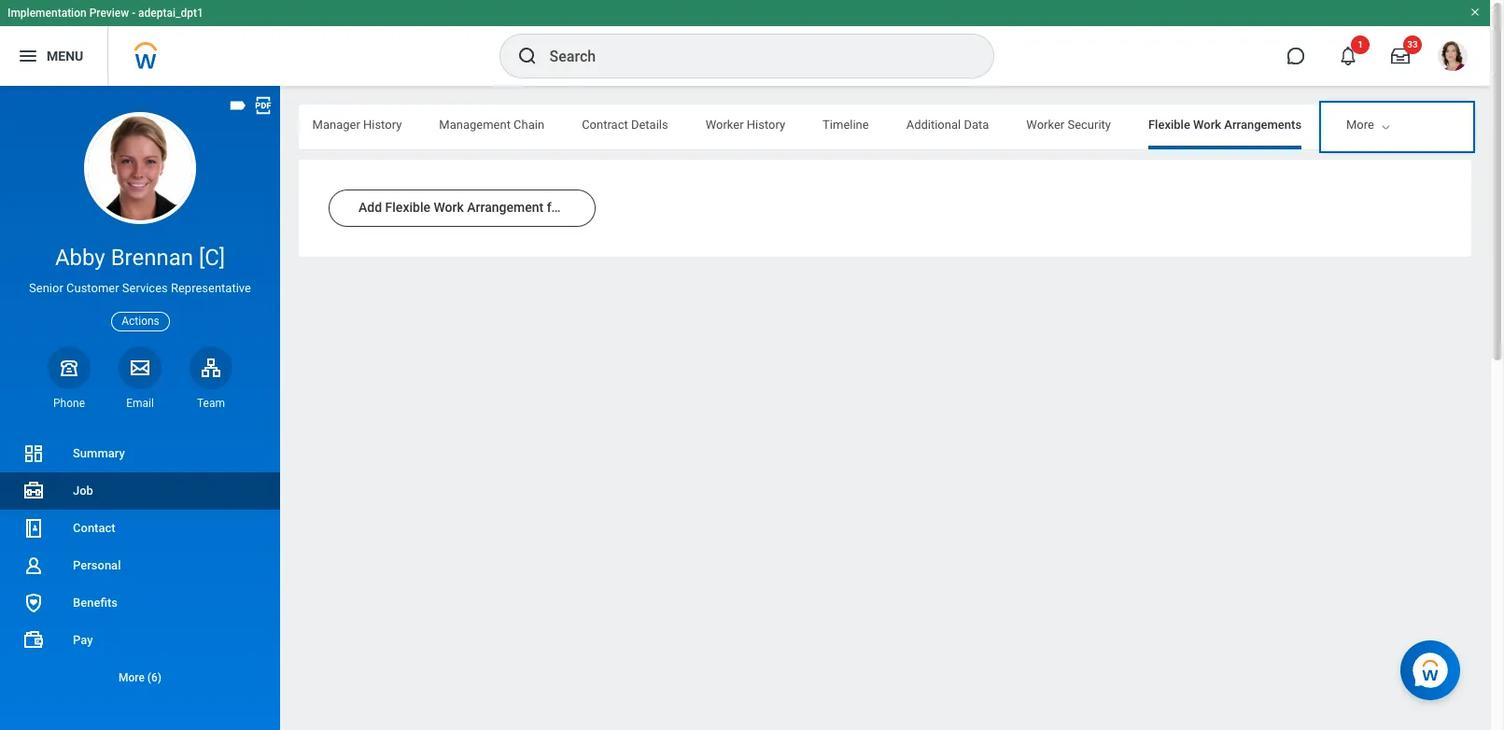 Task type: vqa. For each thing, say whether or not it's contained in the screenshot.
TEAM
yes



Task type: describe. For each thing, give the bounding box(es) containing it.
benefits image
[[22, 592, 45, 615]]

summary image
[[22, 443, 45, 465]]

personal
[[73, 559, 121, 573]]

chain
[[514, 118, 545, 132]]

(6)
[[147, 672, 162, 685]]

job link
[[0, 473, 280, 510]]

details
[[631, 118, 668, 132]]

manager history
[[312, 118, 402, 132]]

team abby brennan [c] element
[[190, 396, 233, 411]]

personal image
[[22, 555, 45, 577]]

add flexible work arrangement for worker button
[[329, 190, 609, 227]]

navigation pane region
[[0, 86, 280, 730]]

tag image
[[228, 95, 248, 116]]

33 button
[[1381, 35, 1423, 77]]

worker inside add flexible work arrangement for worker "button"
[[567, 200, 609, 215]]

actions button
[[111, 312, 170, 331]]

history for worker history
[[747, 118, 786, 132]]

contact
[[73, 521, 115, 535]]

additional
[[907, 118, 961, 132]]

work inside tab list
[[1194, 118, 1222, 132]]

preview
[[89, 7, 129, 20]]

arrangement
[[467, 200, 544, 215]]

summary link
[[0, 435, 280, 473]]

contact image
[[22, 517, 45, 540]]

Search Workday  search field
[[550, 35, 955, 77]]

data
[[964, 118, 989, 132]]

list containing summary
[[0, 435, 280, 697]]

more (6) button
[[0, 667, 280, 689]]

pay
[[73, 633, 93, 647]]

contact link
[[0, 510, 280, 547]]

view team image
[[200, 357, 222, 379]]

mail image
[[129, 357, 151, 379]]

33
[[1408, 39, 1419, 50]]

email abby brennan [c] element
[[119, 396, 162, 411]]

more for more (6)
[[119, 672, 145, 685]]

phone abby brennan [c] element
[[48, 396, 91, 411]]

phone button
[[48, 346, 91, 411]]

worker security
[[1027, 118, 1112, 132]]

abby brennan [c]
[[55, 245, 225, 271]]

summary
[[73, 446, 125, 460]]

management chain
[[439, 118, 545, 132]]

work inside "button"
[[434, 200, 464, 215]]

flexible inside "button"
[[385, 200, 431, 215]]

tab list containing manager history
[[0, 105, 1302, 149]]

customer
[[66, 281, 119, 295]]

profile logan mcneil image
[[1438, 41, 1468, 75]]

[c]
[[199, 245, 225, 271]]

senior
[[29, 281, 63, 295]]

more (6)
[[119, 672, 162, 685]]

view printable version (pdf) image
[[253, 95, 274, 116]]

1 button
[[1328, 35, 1370, 77]]

1
[[1358, 39, 1364, 50]]

brennan
[[111, 245, 193, 271]]

menu
[[47, 48, 83, 63]]



Task type: locate. For each thing, give the bounding box(es) containing it.
timeline
[[823, 118, 869, 132]]

email button
[[119, 346, 162, 411]]

team
[[197, 397, 225, 410]]

flexible work arrangements
[[1149, 118, 1302, 132]]

history
[[363, 118, 402, 132], [747, 118, 786, 132]]

worker for worker history
[[706, 118, 744, 132]]

more inside more (6) dropdown button
[[119, 672, 145, 685]]

notifications large image
[[1339, 47, 1358, 65]]

contract
[[582, 118, 628, 132]]

0 vertical spatial more
[[1347, 118, 1375, 132]]

justify image
[[17, 45, 39, 67]]

more
[[1347, 118, 1375, 132], [119, 672, 145, 685]]

services
[[122, 281, 168, 295]]

worker history
[[706, 118, 786, 132]]

1 history from the left
[[363, 118, 402, 132]]

team link
[[190, 346, 233, 411]]

benefits link
[[0, 585, 280, 622]]

0 horizontal spatial worker
[[567, 200, 609, 215]]

inbox large image
[[1392, 47, 1410, 65]]

for
[[547, 200, 564, 215]]

worker left security
[[1027, 118, 1065, 132]]

more down 1 button
[[1347, 118, 1375, 132]]

1 vertical spatial flexible
[[385, 200, 431, 215]]

2 history from the left
[[747, 118, 786, 132]]

benefits
[[73, 596, 118, 610]]

additional data
[[907, 118, 989, 132]]

close environment banner image
[[1470, 7, 1481, 18]]

worker right for
[[567, 200, 609, 215]]

menu button
[[0, 26, 108, 86]]

list
[[0, 435, 280, 697]]

1 vertical spatial more
[[119, 672, 145, 685]]

management
[[439, 118, 511, 132]]

implementation preview -   adeptai_dpt1
[[7, 7, 203, 20]]

worker for worker security
[[1027, 118, 1065, 132]]

manager
[[312, 118, 360, 132]]

senior customer services representative
[[29, 281, 251, 295]]

security
[[1068, 118, 1112, 132]]

1 horizontal spatial more
[[1347, 118, 1375, 132]]

actions
[[122, 314, 160, 327]]

-
[[132, 7, 136, 20]]

adeptai_dpt1
[[138, 7, 203, 20]]

worker down search workday search box
[[706, 118, 744, 132]]

0 horizontal spatial history
[[363, 118, 402, 132]]

0 horizontal spatial flexible
[[385, 200, 431, 215]]

add flexible work arrangement for worker
[[359, 200, 609, 215]]

contract details
[[582, 118, 668, 132]]

arrangements
[[1225, 118, 1302, 132]]

1 vertical spatial work
[[434, 200, 464, 215]]

more for more
[[1347, 118, 1375, 132]]

phone image
[[56, 357, 82, 379]]

0 horizontal spatial work
[[434, 200, 464, 215]]

job
[[73, 484, 93, 498]]

worker
[[706, 118, 744, 132], [1027, 118, 1065, 132], [567, 200, 609, 215]]

job image
[[22, 480, 45, 503]]

search image
[[516, 45, 538, 67]]

work left arrangements
[[1194, 118, 1222, 132]]

work left arrangement
[[434, 200, 464, 215]]

0 horizontal spatial more
[[119, 672, 145, 685]]

menu banner
[[0, 0, 1491, 86]]

history for manager history
[[363, 118, 402, 132]]

more left (6) in the bottom left of the page
[[119, 672, 145, 685]]

0 vertical spatial work
[[1194, 118, 1222, 132]]

1 horizontal spatial work
[[1194, 118, 1222, 132]]

flexible inside tab list
[[1149, 118, 1191, 132]]

history right manager in the top of the page
[[363, 118, 402, 132]]

0 vertical spatial flexible
[[1149, 118, 1191, 132]]

phone
[[53, 397, 85, 410]]

email
[[126, 397, 154, 410]]

1 horizontal spatial worker
[[706, 118, 744, 132]]

more (6) button
[[0, 659, 280, 697]]

work
[[1194, 118, 1222, 132], [434, 200, 464, 215]]

1 horizontal spatial history
[[747, 118, 786, 132]]

pay image
[[22, 630, 45, 652]]

history down search workday search box
[[747, 118, 786, 132]]

flexible right 'add'
[[385, 200, 431, 215]]

1 horizontal spatial flexible
[[1149, 118, 1191, 132]]

implementation
[[7, 7, 87, 20]]

representative
[[171, 281, 251, 295]]

flexible right security
[[1149, 118, 1191, 132]]

tab list
[[0, 105, 1302, 149]]

abby
[[55, 245, 105, 271]]

2 horizontal spatial worker
[[1027, 118, 1065, 132]]

add
[[359, 200, 382, 215]]

flexible
[[1149, 118, 1191, 132], [385, 200, 431, 215]]

personal link
[[0, 547, 280, 585]]

pay link
[[0, 622, 280, 659]]



